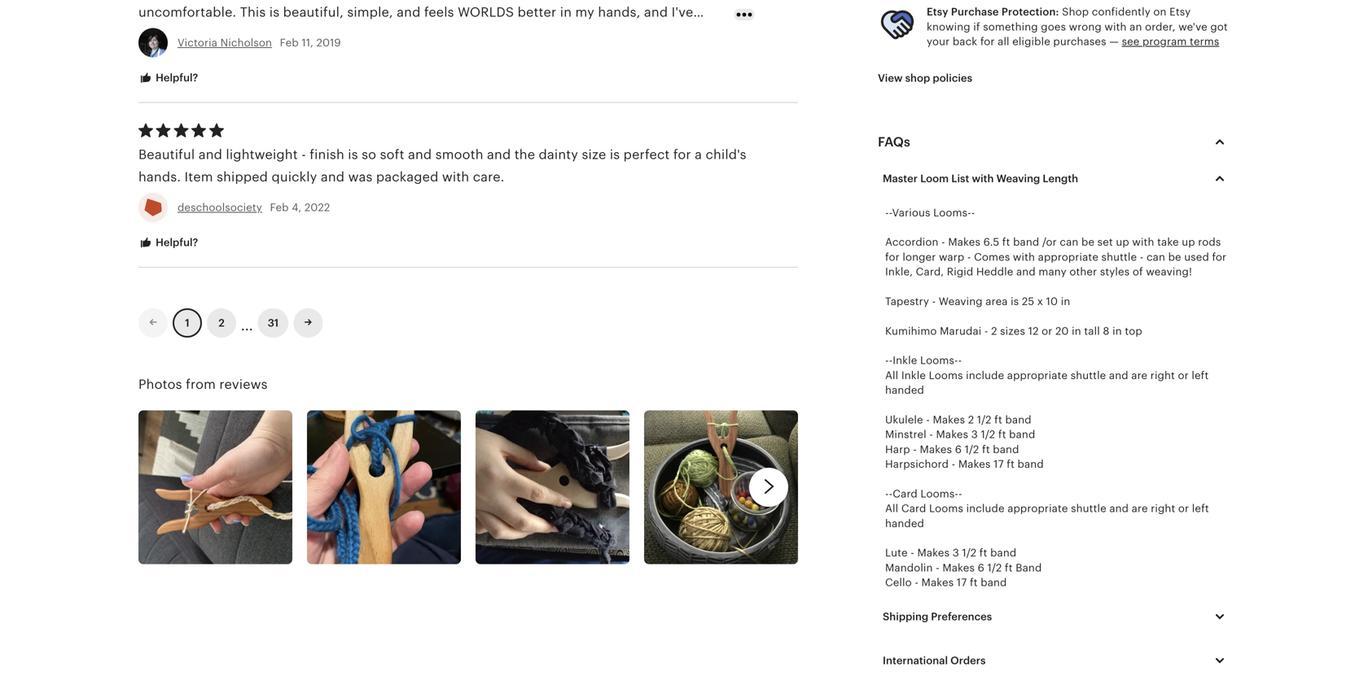 Task type: describe. For each thing, give the bounding box(es) containing it.
confidently
[[1092, 6, 1151, 18]]

beautiful
[[138, 147, 195, 162]]

1 up from the left
[[1116, 236, 1129, 249]]

rigid
[[947, 266, 973, 278]]

various
[[892, 207, 930, 219]]

3 inside lute - makes  3 1/2 ft band mandolin - makes 6 1/2 ft band cello - makes 17 ft band
[[953, 547, 959, 560]]

deschoolsociety feb 4, 2022
[[178, 201, 330, 214]]

purchases
[[1053, 35, 1106, 48]]

shop
[[905, 72, 930, 84]]

warp
[[939, 251, 965, 263]]

12
[[1028, 325, 1039, 337]]

if
[[973, 21, 980, 33]]

preferences
[[931, 611, 992, 624]]

0 horizontal spatial is
[[348, 147, 358, 162]]

size
[[582, 147, 606, 162]]

see program terms
[[1122, 35, 1220, 48]]

wrong
[[1069, 21, 1102, 33]]

6 inside lute - makes  3 1/2 ft band mandolin - makes 6 1/2 ft band cello - makes 17 ft band
[[978, 562, 985, 574]]

shipping preferences
[[883, 611, 992, 624]]

or for --card looms-- all card looms include appropriate shuttle and are right or left handed
[[1178, 503, 1189, 515]]

victoria nicholson link
[[178, 37, 272, 49]]

lute - makes  3 1/2 ft band mandolin - makes 6 1/2 ft band cello - makes 17 ft band
[[885, 547, 1042, 589]]

0 horizontal spatial weaving
[[939, 296, 983, 308]]

top
[[1125, 325, 1142, 337]]

4,
[[292, 201, 302, 214]]

master loom list with weaving length button
[[871, 162, 1242, 196]]

are for --inkle looms-- all inkle looms include appropriate shuttle and are right or left handed
[[1131, 370, 1148, 382]]

2 for kumihimo marudai - 2 sizes 12 or 20 in tall 8 in top
[[991, 325, 997, 337]]

1 vertical spatial can
[[1147, 251, 1165, 263]]

with right comes
[[1013, 251, 1035, 263]]

loom
[[920, 172, 949, 185]]

deschoolsociety link
[[178, 201, 262, 214]]

1 etsy from the left
[[927, 6, 948, 18]]

with inside dropdown button
[[972, 172, 994, 185]]

kumihimo
[[885, 325, 937, 337]]

8
[[1103, 325, 1110, 337]]

so
[[362, 147, 376, 162]]

we've
[[1179, 21, 1208, 33]]

helpful? for deschoolsociety feb 4, 2022
[[153, 237, 198, 249]]

heddle
[[976, 266, 1013, 278]]

master loom list with weaving length
[[883, 172, 1078, 185]]

include for card
[[966, 503, 1005, 515]]

of
[[1133, 266, 1143, 278]]

or for --inkle looms-- all inkle looms include appropriate shuttle and are right or left handed
[[1178, 370, 1189, 382]]

a
[[695, 147, 702, 162]]

looms for inkle
[[929, 370, 963, 382]]

1 vertical spatial be
[[1168, 251, 1181, 263]]

international orders button
[[871, 644, 1242, 679]]

styles
[[1100, 266, 1130, 278]]

with inside shop confidently on etsy knowing if something goes wrong with an order, we've got your back for all eligible purchases —
[[1105, 21, 1127, 33]]

appropriate inside accordion - makes 6.5 ft band /or can be set up with take up rods for longer warp - comes with appropriate shuttle - can be used for inkle, card, rigid heddle and many other styles of weaving!
[[1038, 251, 1099, 263]]

--inkle looms-- all inkle looms include appropriate shuttle and are right or left handed
[[885, 355, 1209, 397]]

1 vertical spatial inkle
[[901, 370, 926, 382]]

nicholson
[[220, 37, 272, 49]]

weaving inside dropdown button
[[997, 172, 1040, 185]]

2 horizontal spatial in
[[1113, 325, 1122, 337]]

care.
[[473, 170, 505, 184]]

shipping preferences button
[[871, 600, 1242, 635]]

1
[[185, 317, 190, 329]]

17 inside lute - makes  3 1/2 ft band mandolin - makes 6 1/2 ft band cello - makes 17 ft band
[[957, 577, 967, 589]]

see program terms link
[[1122, 35, 1220, 48]]

quickly
[[272, 170, 317, 184]]

25
[[1022, 296, 1035, 308]]

helpful? button for deschoolsociety feb 4, 2022
[[126, 228, 210, 258]]

0 vertical spatial can
[[1060, 236, 1079, 249]]

back
[[953, 35, 977, 48]]

shuttle inside accordion - makes 6.5 ft band /or can be set up with take up rods for longer warp - comes with appropriate shuttle - can be used for inkle, card, rigid heddle and many other styles of weaving!
[[1102, 251, 1137, 263]]

for down rods
[[1212, 251, 1227, 263]]

0 vertical spatial feb
[[280, 37, 299, 49]]

child's
[[706, 147, 747, 162]]

international orders
[[883, 655, 986, 668]]

shop confidently on etsy knowing if something goes wrong with an order, we've got your back for all eligible purchases —
[[927, 6, 1228, 48]]

mandolin
[[885, 562, 933, 574]]

area
[[986, 296, 1008, 308]]

include for inkle
[[966, 370, 1004, 382]]

—
[[1109, 35, 1119, 48]]

0 horizontal spatial 2
[[218, 317, 225, 329]]

0 vertical spatial inkle
[[893, 355, 917, 367]]

etsy inside shop confidently on etsy knowing if something goes wrong with an order, we've got your back for all eligible purchases —
[[1170, 6, 1191, 18]]

all
[[998, 35, 1010, 48]]

looms- for various
[[933, 207, 971, 219]]

an
[[1130, 21, 1142, 33]]

weaving!
[[1146, 266, 1192, 278]]

cello
[[885, 577, 912, 589]]

and inside accordion - makes 6.5 ft band /or can be set up with take up rods for longer warp - comes with appropriate shuttle - can be used for inkle, card, rigid heddle and many other styles of weaving!
[[1016, 266, 1036, 278]]

handed for inkle
[[885, 384, 924, 397]]

and inside "--inkle looms-- all inkle looms include appropriate shuttle and are right or left handed"
[[1109, 370, 1129, 382]]

harp
[[885, 444, 910, 456]]

- inside the beautiful and lightweight - finish is so soft and smooth and the dainty size is perfect for a child's hands.  item shipped quickly and was packaged with care.
[[301, 147, 306, 162]]

soft
[[380, 147, 404, 162]]

kumihimo marudai - 2 sizes 12 or 20 in tall 8 in top
[[885, 325, 1142, 337]]

1 horizontal spatial is
[[610, 147, 620, 162]]

0 vertical spatial or
[[1042, 325, 1053, 337]]

--various looms--
[[885, 207, 975, 219]]

with left take
[[1132, 236, 1154, 249]]

beautiful and lightweight - finish is so soft and smooth and the dainty size is perfect for a child's hands.  item shipped quickly and was packaged with care.
[[138, 147, 747, 184]]

knowing
[[927, 21, 971, 33]]

1 link
[[173, 309, 202, 338]]

lightweight
[[226, 147, 298, 162]]

shop
[[1062, 6, 1089, 18]]

tapestry - weaving area is 25 x 10 in
[[885, 296, 1070, 308]]

longer
[[903, 251, 936, 263]]

31 link
[[258, 309, 289, 338]]

international
[[883, 655, 948, 668]]

band inside accordion - makes 6.5 ft band /or can be set up with take up rods for longer warp - comes with appropriate shuttle - can be used for inkle, card, rigid heddle and many other styles of weaving!
[[1013, 236, 1039, 249]]

victoria
[[178, 37, 217, 49]]

handed for card
[[885, 518, 924, 530]]

see
[[1122, 35, 1140, 48]]

sizes
[[1000, 325, 1025, 337]]

view shop policies
[[878, 72, 972, 84]]

in for 20
[[1072, 325, 1081, 337]]

shuttle for --inkle looms-- all inkle looms include appropriate shuttle and are right or left handed
[[1071, 370, 1106, 382]]

all for card
[[885, 503, 899, 515]]

protection:
[[1002, 6, 1059, 18]]

your
[[927, 35, 950, 48]]

dainty
[[539, 147, 578, 162]]

shipped
[[217, 170, 268, 184]]

helpful? button for victoria nicholson feb 11, 2019
[[126, 63, 210, 93]]



Task type: vqa. For each thing, say whether or not it's contained in the screenshot.
second helpful? button
yes



Task type: locate. For each thing, give the bounding box(es) containing it.
with
[[1105, 21, 1127, 33], [442, 170, 469, 184], [972, 172, 994, 185], [1132, 236, 1154, 249], [1013, 251, 1035, 263]]

0 vertical spatial be
[[1082, 236, 1095, 249]]

1 vertical spatial handed
[[885, 518, 924, 530]]

or inside "--inkle looms-- all inkle looms include appropriate shuttle and are right or left handed"
[[1178, 370, 1189, 382]]

2 inside ukulele - makes 2 1/2 ft band minstrel - makes 3 1/2 ft band harp - makes 6 1/2 ft band harpsichord - makes 17 ft band
[[968, 414, 974, 426]]

left inside "--inkle looms-- all inkle looms include appropriate shuttle and are right or left handed"
[[1192, 370, 1209, 382]]

helpful? down "deschoolsociety"
[[153, 237, 198, 249]]

looms- for inkle
[[920, 355, 958, 367]]

band
[[1016, 562, 1042, 574]]

looms- down harpsichord
[[921, 488, 959, 500]]

appropriate inside "--inkle looms-- all inkle looms include appropriate shuttle and are right or left handed"
[[1007, 370, 1068, 382]]

2 left the sizes
[[991, 325, 997, 337]]

looms inside "--inkle looms-- all inkle looms include appropriate shuttle and are right or left handed"
[[929, 370, 963, 382]]

in
[[1061, 296, 1070, 308], [1072, 325, 1081, 337], [1113, 325, 1122, 337]]

right inside "--inkle looms-- all inkle looms include appropriate shuttle and are right or left handed"
[[1151, 370, 1175, 382]]

0 horizontal spatial can
[[1060, 236, 1079, 249]]

the
[[514, 147, 535, 162]]

shuttle inside "--inkle looms-- all inkle looms include appropriate shuttle and are right or left handed"
[[1071, 370, 1106, 382]]

on
[[1154, 6, 1167, 18]]

all inside --card looms-- all card looms include appropriate shuttle and are right or left handed
[[885, 503, 899, 515]]

2 vertical spatial shuttle
[[1071, 503, 1107, 515]]

/or
[[1042, 236, 1057, 249]]

17 up preferences
[[957, 577, 967, 589]]

ukulele
[[885, 414, 923, 426]]

in right 8
[[1113, 325, 1122, 337]]

set
[[1098, 236, 1113, 249]]

something
[[983, 21, 1038, 33]]

2 up from the left
[[1182, 236, 1195, 249]]

etsy
[[927, 6, 948, 18], [1170, 6, 1191, 18]]

in right 10
[[1061, 296, 1070, 308]]

for inside shop confidently on etsy knowing if something goes wrong with an order, we've got your back for all eligible purchases —
[[980, 35, 995, 48]]

right inside --card looms-- all card looms include appropriate shuttle and are right or left handed
[[1151, 503, 1175, 515]]

are for --card looms-- all card looms include appropriate shuttle and are right or left handed
[[1132, 503, 1148, 515]]

2 all from the top
[[885, 503, 899, 515]]

card,
[[916, 266, 944, 278]]

photos from reviews
[[138, 378, 268, 392]]

looms down marudai
[[929, 370, 963, 382]]

master
[[883, 172, 918, 185]]

0 vertical spatial left
[[1192, 370, 1209, 382]]

weaving up marudai
[[939, 296, 983, 308]]

be
[[1082, 236, 1095, 249], [1168, 251, 1181, 263]]

or
[[1042, 325, 1053, 337], [1178, 370, 1189, 382], [1178, 503, 1189, 515]]

with right list
[[972, 172, 994, 185]]

are inside --card looms-- all card looms include appropriate shuttle and are right or left handed
[[1132, 503, 1148, 515]]

looms- inside "--inkle looms-- all inkle looms include appropriate shuttle and are right or left handed"
[[920, 355, 958, 367]]

1 horizontal spatial 6
[[978, 562, 985, 574]]

makes inside accordion - makes 6.5 ft band /or can be set up with take up rods for longer warp - comes with appropriate shuttle - can be used for inkle, card, rigid heddle and many other styles of weaving!
[[948, 236, 981, 249]]

0 vertical spatial 6
[[955, 444, 962, 456]]

shuttle inside --card looms-- all card looms include appropriate shuttle and are right or left handed
[[1071, 503, 1107, 515]]

looms- down marudai
[[920, 355, 958, 367]]

1 vertical spatial include
[[966, 503, 1005, 515]]

2 helpful? from the top
[[153, 237, 198, 249]]

1 vertical spatial or
[[1178, 370, 1189, 382]]

1 vertical spatial card
[[901, 503, 926, 515]]

for inside the beautiful and lightweight - finish is so soft and smooth and the dainty size is perfect for a child's hands.  item shipped quickly and was packaged with care.
[[673, 147, 691, 162]]

0 vertical spatial looms
[[929, 370, 963, 382]]

are
[[1131, 370, 1148, 382], [1132, 503, 1148, 515]]

with up —
[[1105, 21, 1127, 33]]

accordion
[[885, 236, 939, 249]]

2 left …
[[218, 317, 225, 329]]

1 horizontal spatial in
[[1072, 325, 1081, 337]]

photos
[[138, 378, 182, 392]]

view
[[878, 72, 903, 84]]

victoria nicholson feb 11, 2019
[[178, 37, 341, 49]]

accordion - makes 6.5 ft band /or can be set up with take up rods for longer warp - comes with appropriate shuttle - can be used for inkle, card, rigid heddle and many other styles of weaving!
[[885, 236, 1227, 278]]

policies
[[933, 72, 972, 84]]

can down take
[[1147, 251, 1165, 263]]

1 vertical spatial looms-
[[920, 355, 958, 367]]

all inside "--inkle looms-- all inkle looms include appropriate shuttle and are right or left handed"
[[885, 370, 899, 382]]

31
[[268, 317, 279, 329]]

ft
[[1002, 236, 1010, 249], [995, 414, 1002, 426], [998, 429, 1006, 441], [982, 444, 990, 456], [1007, 459, 1015, 471], [980, 547, 988, 560], [1005, 562, 1013, 574], [970, 577, 978, 589]]

appropriate up other
[[1038, 251, 1099, 263]]

helpful? down victoria
[[153, 72, 198, 84]]

0 horizontal spatial etsy
[[927, 6, 948, 18]]

helpful?
[[153, 72, 198, 84], [153, 237, 198, 249]]

2 vertical spatial appropriate
[[1008, 503, 1068, 515]]

other
[[1070, 266, 1097, 278]]

10
[[1046, 296, 1058, 308]]

right for --inkle looms-- all inkle looms include appropriate shuttle and are right or left handed
[[1151, 370, 1175, 382]]

appropriate
[[1038, 251, 1099, 263], [1007, 370, 1068, 382], [1008, 503, 1068, 515]]

order,
[[1145, 21, 1176, 33]]

1 horizontal spatial 17
[[994, 459, 1004, 471]]

2 etsy from the left
[[1170, 6, 1191, 18]]

with down smooth at the top of page
[[442, 170, 469, 184]]

2 right ukulele
[[968, 414, 974, 426]]

appropriate up band
[[1008, 503, 1068, 515]]

is left the so
[[348, 147, 358, 162]]

2 link
[[207, 309, 236, 338]]

2 include from the top
[[966, 503, 1005, 515]]

right for --card looms-- all card looms include appropriate shuttle and are right or left handed
[[1151, 503, 1175, 515]]

1 vertical spatial 3
[[953, 547, 959, 560]]

comes
[[974, 251, 1010, 263]]

0 vertical spatial all
[[885, 370, 899, 382]]

with inside the beautiful and lightweight - finish is so soft and smooth and the dainty size is perfect for a child's hands.  item shipped quickly and was packaged with care.
[[442, 170, 469, 184]]

harpsichord
[[885, 459, 949, 471]]

right
[[1151, 370, 1175, 382], [1151, 503, 1175, 515]]

1 vertical spatial weaving
[[939, 296, 983, 308]]

in for 10
[[1061, 296, 1070, 308]]

and inside --card looms-- all card looms include appropriate shuttle and are right or left handed
[[1109, 503, 1129, 515]]

feb left 4, on the left top of page
[[270, 201, 289, 214]]

appropriate for card
[[1008, 503, 1068, 515]]

etsy up knowing
[[927, 6, 948, 18]]

1 horizontal spatial 3
[[971, 429, 978, 441]]

1 helpful? from the top
[[153, 72, 198, 84]]

1 helpful? button from the top
[[126, 63, 210, 93]]

many
[[1039, 266, 1067, 278]]

for up inkle, at the right top of page
[[885, 251, 900, 263]]

helpful? for victoria nicholson feb 11, 2019
[[153, 72, 198, 84]]

2 vertical spatial looms-
[[921, 488, 959, 500]]

3 right minstrel
[[971, 429, 978, 441]]

1 vertical spatial appropriate
[[1007, 370, 1068, 382]]

3 right lute on the bottom of the page
[[953, 547, 959, 560]]

card
[[893, 488, 918, 500], [901, 503, 926, 515]]

1 all from the top
[[885, 370, 899, 382]]

up up used
[[1182, 236, 1195, 249]]

finish
[[310, 147, 344, 162]]

include inside "--inkle looms-- all inkle looms include appropriate shuttle and are right or left handed"
[[966, 370, 1004, 382]]

1 horizontal spatial up
[[1182, 236, 1195, 249]]

0 horizontal spatial up
[[1116, 236, 1129, 249]]

for left a
[[673, 147, 691, 162]]

packaged
[[376, 170, 439, 184]]

1 horizontal spatial be
[[1168, 251, 1181, 263]]

appropriate down 12
[[1007, 370, 1068, 382]]

2019
[[316, 37, 341, 49]]

appropriate inside --card looms-- all card looms include appropriate shuttle and are right or left handed
[[1008, 503, 1068, 515]]

1 vertical spatial helpful? button
[[126, 228, 210, 258]]

0 vertical spatial handed
[[885, 384, 924, 397]]

1 horizontal spatial etsy
[[1170, 6, 1191, 18]]

purchase
[[951, 6, 999, 18]]

helpful? button
[[126, 63, 210, 93], [126, 228, 210, 258]]

2022
[[304, 201, 330, 214]]

0 vertical spatial shuttle
[[1102, 251, 1137, 263]]

all
[[885, 370, 899, 382], [885, 503, 899, 515]]

1 vertical spatial are
[[1132, 503, 1148, 515]]

0 vertical spatial weaving
[[997, 172, 1040, 185]]

all for inkle
[[885, 370, 899, 382]]

1 horizontal spatial can
[[1147, 251, 1165, 263]]

6 inside ukulele - makes 2 1/2 ft band minstrel - makes 3 1/2 ft band harp - makes 6 1/2 ft band harpsichord - makes 17 ft band
[[955, 444, 962, 456]]

1 vertical spatial 17
[[957, 577, 967, 589]]

2 are from the top
[[1132, 503, 1148, 515]]

handed up lute on the bottom of the page
[[885, 518, 924, 530]]

17 inside ukulele - makes 2 1/2 ft band minstrel - makes 3 1/2 ft band harp - makes 6 1/2 ft band harpsichord - makes 17 ft band
[[994, 459, 1004, 471]]

0 vertical spatial 3
[[971, 429, 978, 441]]

0 horizontal spatial be
[[1082, 236, 1095, 249]]

take
[[1157, 236, 1179, 249]]

6 left band
[[978, 562, 985, 574]]

helpful? button down victoria
[[126, 63, 210, 93]]

looms down harpsichord
[[929, 503, 963, 515]]

all up lute on the bottom of the page
[[885, 503, 899, 515]]

6.5
[[983, 236, 999, 249]]

looms- inside --card looms-- all card looms include appropriate shuttle and are right or left handed
[[921, 488, 959, 500]]

left inside --card looms-- all card looms include appropriate shuttle and are right or left handed
[[1192, 503, 1209, 515]]

faqs button
[[863, 122, 1244, 162]]

etsy up we've
[[1170, 6, 1191, 18]]

is left 25 at the top right
[[1011, 296, 1019, 308]]

marudai
[[940, 325, 982, 337]]

0 horizontal spatial in
[[1061, 296, 1070, 308]]

1 vertical spatial 6
[[978, 562, 985, 574]]

can right /or
[[1060, 236, 1079, 249]]

helpful? button down "deschoolsociety"
[[126, 228, 210, 258]]

rods
[[1198, 236, 1221, 249]]

looms- down list
[[933, 207, 971, 219]]

feb
[[280, 37, 299, 49], [270, 201, 289, 214]]

2 horizontal spatial 2
[[991, 325, 997, 337]]

reviews
[[219, 378, 268, 392]]

1 left from the top
[[1192, 370, 1209, 382]]

looms- for card
[[921, 488, 959, 500]]

0 vertical spatial include
[[966, 370, 1004, 382]]

3 inside ukulele - makes 2 1/2 ft band minstrel - makes 3 1/2 ft band harp - makes 6 1/2 ft band harpsichord - makes 17 ft band
[[971, 429, 978, 441]]

left for --inkle looms-- all inkle looms include appropriate shuttle and are right or left handed
[[1192, 370, 1209, 382]]

left for --card looms-- all card looms include appropriate shuttle and are right or left handed
[[1192, 503, 1209, 515]]

include inside --card looms-- all card looms include appropriate shuttle and are right or left handed
[[966, 503, 1005, 515]]

2 for ukulele - makes 2 1/2 ft band minstrel - makes 3 1/2 ft band harp - makes 6 1/2 ft band harpsichord - makes 17 ft band
[[968, 414, 974, 426]]

1 vertical spatial looms
[[929, 503, 963, 515]]

in right 20
[[1072, 325, 1081, 337]]

0 vertical spatial looms-
[[933, 207, 971, 219]]

2 vertical spatial or
[[1178, 503, 1189, 515]]

0 horizontal spatial 17
[[957, 577, 967, 589]]

tall
[[1084, 325, 1100, 337]]

include
[[966, 370, 1004, 382], [966, 503, 1005, 515]]

handed up ukulele
[[885, 384, 924, 397]]

band
[[1013, 236, 1039, 249], [1005, 414, 1032, 426], [1009, 429, 1035, 441], [993, 444, 1019, 456], [1018, 459, 1044, 471], [990, 547, 1017, 560], [981, 577, 1007, 589]]

0 vertical spatial card
[[893, 488, 918, 500]]

2 left from the top
[[1192, 503, 1209, 515]]

handed inside --card looms-- all card looms include appropriate shuttle and are right or left handed
[[885, 518, 924, 530]]

shuttle for --card looms-- all card looms include appropriate shuttle and are right or left handed
[[1071, 503, 1107, 515]]

0 vertical spatial are
[[1131, 370, 1148, 382]]

looms for card
[[929, 503, 963, 515]]

ukulele - makes 2 1/2 ft band minstrel - makes 3 1/2 ft band harp - makes 6 1/2 ft band harpsichord - makes 17 ft band
[[885, 414, 1044, 471]]

or inside --card looms-- all card looms include appropriate shuttle and are right or left handed
[[1178, 503, 1189, 515]]

2 handed from the top
[[885, 518, 924, 530]]

0 vertical spatial appropriate
[[1038, 251, 1099, 263]]

1 vertical spatial feb
[[270, 201, 289, 214]]

ft inside accordion - makes 6.5 ft band /or can be set up with take up rods for longer warp - comes with appropriate shuttle - can be used for inkle, card, rigid heddle and many other styles of weaving!
[[1002, 236, 1010, 249]]

makes
[[948, 236, 981, 249], [933, 414, 965, 426], [936, 429, 968, 441], [920, 444, 952, 456], [958, 459, 991, 471], [917, 547, 950, 560], [943, 562, 975, 574], [922, 577, 954, 589]]

used
[[1184, 251, 1209, 263]]

eligible
[[1013, 35, 1050, 48]]

are inside "--inkle looms-- all inkle looms include appropriate shuttle and are right or left handed"
[[1131, 370, 1148, 382]]

handed inside "--inkle looms-- all inkle looms include appropriate shuttle and are right or left handed"
[[885, 384, 924, 397]]

smooth
[[435, 147, 483, 162]]

hands.
[[138, 170, 181, 184]]

0 horizontal spatial 3
[[953, 547, 959, 560]]

is right the size
[[610, 147, 620, 162]]

1 vertical spatial left
[[1192, 503, 1209, 515]]

is
[[348, 147, 358, 162], [610, 147, 620, 162], [1011, 296, 1019, 308]]

1 include from the top
[[966, 370, 1004, 382]]

0 vertical spatial helpful? button
[[126, 63, 210, 93]]

0 vertical spatial helpful?
[[153, 72, 198, 84]]

looms inside --card looms-- all card looms include appropriate shuttle and are right or left handed
[[929, 503, 963, 515]]

0 vertical spatial 17
[[994, 459, 1004, 471]]

1 vertical spatial right
[[1151, 503, 1175, 515]]

all up ukulele
[[885, 370, 899, 382]]

include down marudai
[[966, 370, 1004, 382]]

for left all
[[980, 35, 995, 48]]

tapestry
[[885, 296, 929, 308]]

0 horizontal spatial 6
[[955, 444, 962, 456]]

inkle
[[893, 355, 917, 367], [901, 370, 926, 382]]

up
[[1116, 236, 1129, 249], [1182, 236, 1195, 249]]

20
[[1055, 325, 1069, 337]]

1 vertical spatial shuttle
[[1071, 370, 1106, 382]]

from
[[186, 378, 216, 392]]

be left the set at the right top of the page
[[1082, 236, 1095, 249]]

include up lute - makes  3 1/2 ft band mandolin - makes 6 1/2 ft band cello - makes 17 ft band
[[966, 503, 1005, 515]]

1 vertical spatial all
[[885, 503, 899, 515]]

perfect
[[624, 147, 670, 162]]

1 vertical spatial helpful?
[[153, 237, 198, 249]]

0 vertical spatial right
[[1151, 370, 1175, 382]]

weaving left length
[[997, 172, 1040, 185]]

1 horizontal spatial weaving
[[997, 172, 1040, 185]]

deschoolsociety
[[178, 201, 262, 214]]

appropriate for inkle
[[1007, 370, 1068, 382]]

1/2
[[977, 414, 992, 426], [981, 429, 995, 441], [965, 444, 979, 456], [962, 547, 977, 560], [987, 562, 1002, 574]]

feb left 11,
[[280, 37, 299, 49]]

be up weaving!
[[1168, 251, 1181, 263]]

can
[[1060, 236, 1079, 249], [1147, 251, 1165, 263]]

1 are from the top
[[1131, 370, 1148, 382]]

up right the set at the right top of the page
[[1116, 236, 1129, 249]]

6 right the harp
[[955, 444, 962, 456]]

2 helpful? button from the top
[[126, 228, 210, 258]]

looms
[[929, 370, 963, 382], [929, 503, 963, 515]]

1 handed from the top
[[885, 384, 924, 397]]

shipping
[[883, 611, 929, 624]]

faqs
[[878, 135, 910, 149]]

2 horizontal spatial is
[[1011, 296, 1019, 308]]

1 horizontal spatial 2
[[968, 414, 974, 426]]

17 up --card looms-- all card looms include appropriate shuttle and are right or left handed
[[994, 459, 1004, 471]]

orders
[[951, 655, 986, 668]]



